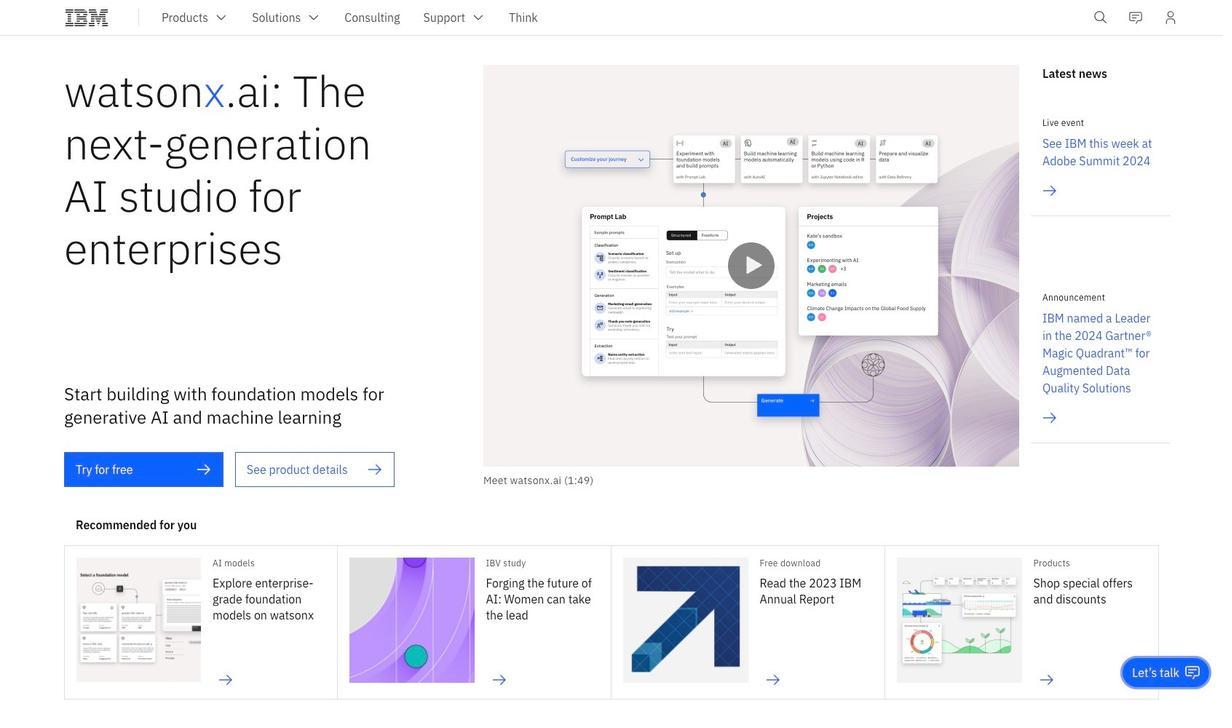 Task type: describe. For each thing, give the bounding box(es) containing it.
let's talk element
[[1132, 665, 1179, 681]]



